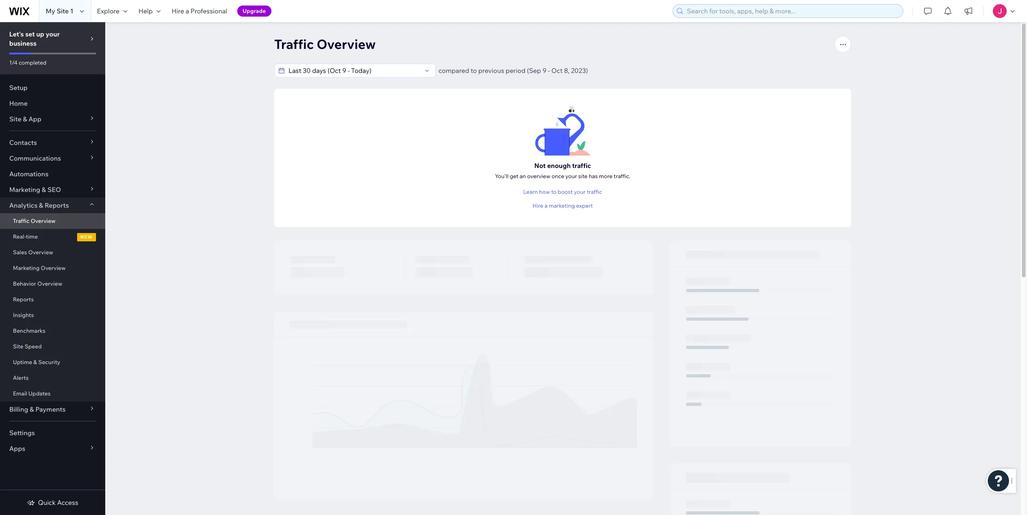 Task type: locate. For each thing, give the bounding box(es) containing it.
your right boost
[[574, 188, 586, 195]]

1 horizontal spatial reports
[[45, 201, 69, 210]]

professional
[[191, 7, 227, 15]]

1 horizontal spatial traffic overview
[[274, 36, 376, 52]]

overview
[[527, 172, 550, 179]]

marketing up behavior
[[13, 265, 40, 271]]

& left the app
[[23, 115, 27, 123]]

marketing up analytics
[[9, 186, 40, 194]]

1 vertical spatial a
[[545, 202, 548, 209]]

1 vertical spatial traffic
[[13, 217, 29, 224]]

apps
[[9, 445, 25, 453]]

traffic inside not enough traffic you'll get an overview once your site has more traffic.
[[572, 161, 591, 170]]

traffic
[[572, 161, 591, 170], [587, 188, 602, 195]]

& left seo at the top
[[42, 186, 46, 194]]

reports up insights
[[13, 296, 34, 303]]

settings link
[[0, 425, 105, 441]]

contacts button
[[0, 135, 105, 151]]

alerts link
[[0, 370, 105, 386]]

traffic
[[274, 36, 314, 52], [13, 217, 29, 224]]

0 vertical spatial traffic overview
[[274, 36, 376, 52]]

a
[[186, 7, 189, 15], [545, 202, 548, 209]]

traffic down has
[[587, 188, 602, 195]]

site down home on the left top of the page
[[9, 115, 21, 123]]

1 vertical spatial reports
[[13, 296, 34, 303]]

1/4
[[9, 59, 17, 66]]

& right billing
[[30, 405, 34, 414]]

1 vertical spatial marketing
[[13, 265, 40, 271]]

1 horizontal spatial to
[[551, 188, 557, 195]]

0 vertical spatial your
[[46, 30, 60, 38]]

setup
[[9, 84, 28, 92]]

uptime & security
[[13, 359, 60, 366]]

sidebar element
[[0, 22, 105, 515]]

payments
[[35, 405, 66, 414]]

hire down how at the top of the page
[[533, 202, 543, 209]]

to inside learn how to boost your traffic link
[[551, 188, 557, 195]]

a down how at the top of the page
[[545, 202, 548, 209]]

0 vertical spatial hire
[[172, 7, 184, 15]]

0 horizontal spatial reports
[[13, 296, 34, 303]]

marketing & seo
[[9, 186, 61, 194]]

upgrade button
[[237, 6, 271, 17]]

2 vertical spatial site
[[13, 343, 23, 350]]

your left site
[[566, 172, 577, 179]]

1 vertical spatial traffic overview
[[13, 217, 56, 224]]

8,
[[564, 66, 570, 75]]

upgrade
[[243, 7, 266, 14]]

& for uptime
[[33, 359, 37, 366]]

None field
[[286, 64, 422, 77]]

time
[[26, 233, 38, 240]]

overview for "marketing overview" 'link'
[[41, 265, 66, 271]]

site inside site speed link
[[13, 343, 23, 350]]

marketing
[[9, 186, 40, 194], [13, 265, 40, 271]]

traffic overview
[[274, 36, 376, 52], [13, 217, 56, 224]]

contacts
[[9, 139, 37, 147]]

period
[[506, 66, 526, 75]]

1 vertical spatial site
[[9, 115, 21, 123]]

1 vertical spatial to
[[551, 188, 557, 195]]

0 horizontal spatial traffic overview
[[13, 217, 56, 224]]

site left speed
[[13, 343, 23, 350]]

not
[[534, 161, 546, 170]]

help button
[[133, 0, 166, 22]]

& inside dropdown button
[[39, 201, 43, 210]]

to
[[471, 66, 477, 75], [551, 188, 557, 195]]

& right uptime at the left of page
[[33, 359, 37, 366]]

0 horizontal spatial to
[[471, 66, 477, 75]]

to right how at the top of the page
[[551, 188, 557, 195]]

explore
[[97, 7, 120, 15]]

traffic overview inside sidebar element
[[13, 217, 56, 224]]

1 vertical spatial your
[[566, 172, 577, 179]]

analytics & reports button
[[0, 198, 105, 213]]

1
[[70, 7, 73, 15]]

behavior overview
[[13, 280, 62, 287]]

site
[[578, 172, 588, 179]]

marketing for marketing & seo
[[9, 186, 40, 194]]

expert
[[576, 202, 593, 209]]

seo
[[47, 186, 61, 194]]

site inside site & app popup button
[[9, 115, 21, 123]]

billing & payments
[[9, 405, 66, 414]]

1 horizontal spatial hire
[[533, 202, 543, 209]]

compared to previous period (sep 9 - oct 8, 2023)
[[439, 66, 588, 75]]

how
[[539, 188, 550, 195]]

0 horizontal spatial traffic
[[13, 217, 29, 224]]

site left 1
[[57, 7, 69, 15]]

site
[[57, 7, 69, 15], [9, 115, 21, 123], [13, 343, 23, 350]]

9
[[543, 66, 547, 75]]

traffic up site
[[572, 161, 591, 170]]

billing
[[9, 405, 28, 414]]

your right the up
[[46, 30, 60, 38]]

business
[[9, 39, 37, 48]]

0 horizontal spatial a
[[186, 7, 189, 15]]

to left previous at the top
[[471, 66, 477, 75]]

0 vertical spatial traffic
[[274, 36, 314, 52]]

&
[[23, 115, 27, 123], [42, 186, 46, 194], [39, 201, 43, 210], [33, 359, 37, 366], [30, 405, 34, 414]]

hire a professional link
[[166, 0, 233, 22]]

a left "professional"
[[186, 7, 189, 15]]

& down marketing & seo
[[39, 201, 43, 210]]

0 horizontal spatial hire
[[172, 7, 184, 15]]

1 horizontal spatial traffic
[[274, 36, 314, 52]]

reports down seo at the top
[[45, 201, 69, 210]]

insights link
[[0, 307, 105, 323]]

reports
[[45, 201, 69, 210], [13, 296, 34, 303]]

marketing inside "marketing overview" 'link'
[[13, 265, 40, 271]]

hire a professional
[[172, 7, 227, 15]]

learn how to boost your traffic
[[523, 188, 602, 195]]

hire right help button
[[172, 7, 184, 15]]

analytics
[[9, 201, 37, 210]]

sales
[[13, 249, 27, 256]]

analytics & reports
[[9, 201, 69, 210]]

insights
[[13, 312, 34, 319]]

1 vertical spatial traffic
[[587, 188, 602, 195]]

0 vertical spatial reports
[[45, 201, 69, 210]]

hire a marketing expert
[[533, 202, 593, 209]]

0 vertical spatial traffic
[[572, 161, 591, 170]]

learn how to boost your traffic link
[[523, 188, 602, 196]]

hire
[[172, 7, 184, 15], [533, 202, 543, 209]]

1 horizontal spatial a
[[545, 202, 548, 209]]

overview for traffic overview link
[[31, 217, 56, 224]]

0 vertical spatial a
[[186, 7, 189, 15]]

marketing inside marketing & seo popup button
[[9, 186, 40, 194]]

access
[[57, 499, 78, 507]]

your
[[46, 30, 60, 38], [566, 172, 577, 179], [574, 188, 586, 195]]

(sep
[[527, 66, 541, 75]]

apps button
[[0, 441, 105, 457]]

communications button
[[0, 151, 105, 166]]

1 vertical spatial hire
[[533, 202, 543, 209]]

& for analytics
[[39, 201, 43, 210]]

0 vertical spatial marketing
[[9, 186, 40, 194]]

boost
[[558, 188, 573, 195]]



Task type: vqa. For each thing, say whether or not it's contained in the screenshot.
"Gary Orlando" 'icon'
no



Task type: describe. For each thing, give the bounding box(es) containing it.
compared
[[439, 66, 469, 75]]

let's set up your business
[[9, 30, 60, 48]]

real-
[[13, 233, 26, 240]]

my site 1
[[46, 7, 73, 15]]

completed
[[19, 59, 46, 66]]

behavior
[[13, 280, 36, 287]]

enough
[[547, 161, 571, 170]]

real-time
[[13, 233, 38, 240]]

2 vertical spatial your
[[574, 188, 586, 195]]

up
[[36, 30, 44, 38]]

settings
[[9, 429, 35, 437]]

benchmarks link
[[0, 323, 105, 339]]

billing & payments button
[[0, 402, 105, 417]]

marketing & seo button
[[0, 182, 105, 198]]

marketing overview link
[[0, 260, 105, 276]]

a for marketing
[[545, 202, 548, 209]]

quick access button
[[27, 499, 78, 507]]

speed
[[25, 343, 42, 350]]

not enough traffic you'll get an overview once your site has more traffic.
[[495, 161, 631, 179]]

& for billing
[[30, 405, 34, 414]]

alerts
[[13, 374, 29, 381]]

hire for hire a professional
[[172, 7, 184, 15]]

0 vertical spatial to
[[471, 66, 477, 75]]

automations link
[[0, 166, 105, 182]]

get
[[510, 172, 519, 179]]

a for professional
[[186, 7, 189, 15]]

benchmarks
[[13, 327, 45, 334]]

home
[[9, 99, 28, 108]]

site & app button
[[0, 111, 105, 127]]

email updates
[[13, 390, 51, 397]]

help
[[138, 7, 153, 15]]

Search for tools, apps, help & more... field
[[684, 5, 900, 18]]

-
[[548, 66, 550, 75]]

site speed
[[13, 343, 42, 350]]

hire a marketing expert link
[[533, 202, 593, 210]]

traffic overview link
[[0, 213, 105, 229]]

sales overview link
[[0, 245, 105, 260]]

site for site & app
[[9, 115, 21, 123]]

my
[[46, 7, 55, 15]]

home link
[[0, 96, 105, 111]]

new
[[80, 234, 93, 240]]

behavior overview link
[[0, 276, 105, 292]]

0 vertical spatial site
[[57, 7, 69, 15]]

1/4 completed
[[9, 59, 46, 66]]

communications
[[9, 154, 61, 163]]

marketing
[[549, 202, 575, 209]]

quick
[[38, 499, 56, 507]]

has
[[589, 172, 598, 179]]

marketing for marketing overview
[[13, 265, 40, 271]]

setup link
[[0, 80, 105, 96]]

let's
[[9, 30, 24, 38]]

you'll
[[495, 172, 509, 179]]

page skeleton image
[[274, 241, 851, 515]]

learn
[[523, 188, 538, 195]]

reports link
[[0, 292, 105, 307]]

more
[[599, 172, 613, 179]]

security
[[38, 359, 60, 366]]

hire for hire a marketing expert
[[533, 202, 543, 209]]

an
[[520, 172, 526, 179]]

reports inside dropdown button
[[45, 201, 69, 210]]

traffic inside sidebar element
[[13, 217, 29, 224]]

& for marketing
[[42, 186, 46, 194]]

& for site
[[23, 115, 27, 123]]

site speed link
[[0, 339, 105, 355]]

site for site speed
[[13, 343, 23, 350]]

overview for behavior overview 'link'
[[37, 280, 62, 287]]

overview for sales overview link
[[28, 249, 53, 256]]

once
[[552, 172, 564, 179]]

traffic.
[[614, 172, 631, 179]]

2023)
[[571, 66, 588, 75]]

your inside not enough traffic you'll get an overview once your site has more traffic.
[[566, 172, 577, 179]]

email updates link
[[0, 386, 105, 402]]

marketing overview
[[13, 265, 66, 271]]

uptime & security link
[[0, 355, 105, 370]]

site & app
[[9, 115, 41, 123]]

app
[[29, 115, 41, 123]]

sales overview
[[13, 249, 53, 256]]

updates
[[28, 390, 51, 397]]

email
[[13, 390, 27, 397]]

automations
[[9, 170, 48, 178]]

set
[[25, 30, 35, 38]]

oct
[[552, 66, 563, 75]]

your inside let's set up your business
[[46, 30, 60, 38]]

quick access
[[38, 499, 78, 507]]



